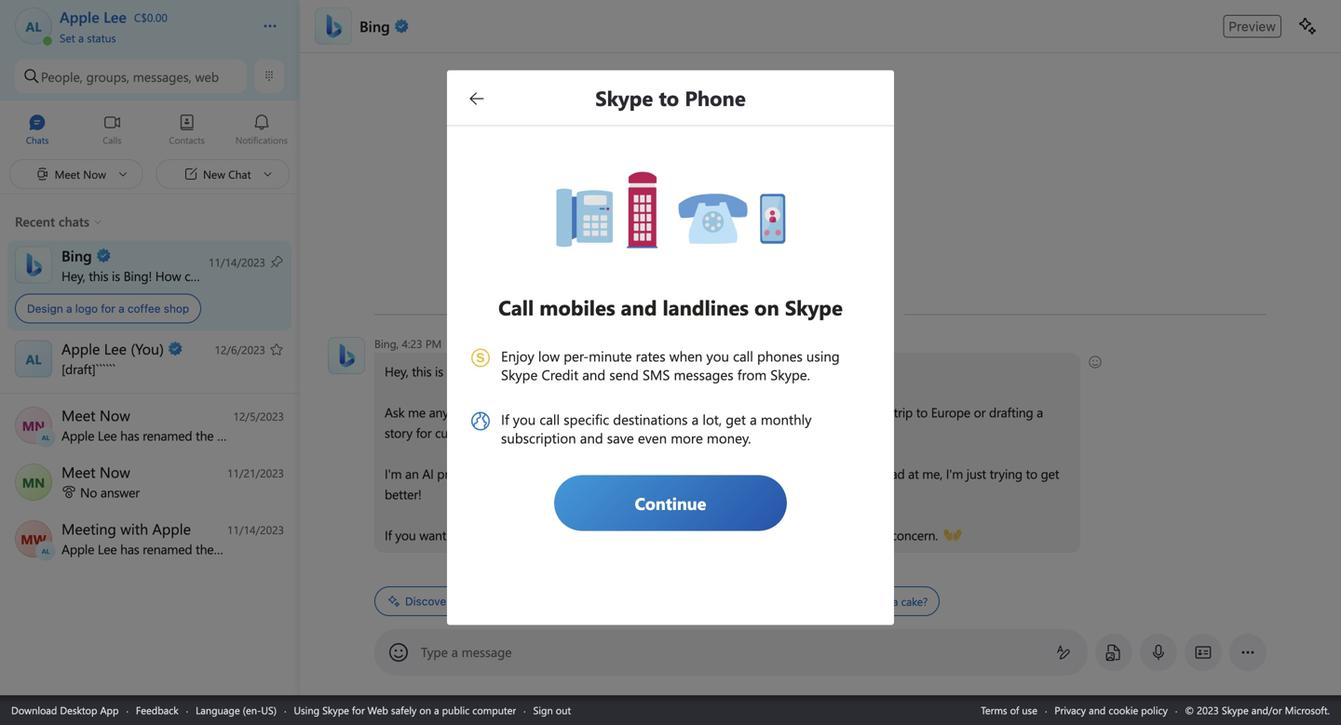 Task type: locate. For each thing, give the bounding box(es) containing it.
0 vertical spatial groups,
[[86, 68, 129, 85]]

0 horizontal spatial bing
[[124, 267, 148, 285]]

an
[[405, 465, 419, 482]]

set a status
[[60, 30, 116, 45]]

0 vertical spatial today?
[[266, 267, 303, 285]]

feedback link
[[136, 704, 179, 718]]

type up "curious"
[[452, 404, 477, 421]]

0 horizontal spatial can
[[185, 267, 204, 285]]

bing
[[360, 16, 390, 36], [124, 267, 148, 285], [447, 363, 473, 380]]

me left with
[[692, 424, 710, 441]]

!
[[148, 267, 152, 285], [473, 363, 476, 380]]

how inside button
[[819, 594, 842, 609]]

1 vertical spatial today?
[[590, 363, 627, 380]]

0 horizontal spatial how
[[155, 267, 181, 285]]

policy
[[1141, 704, 1168, 718]]

groups, inside ask me any type of question, like finding vegan restaurants in cambridge, itinerary for your trip to europe or drafting a story for curious kids. in groups, remember to mention me with @bing. i'm an ai preview, so i'm still learning. sometimes i might say something weird. don't get mad at me, i'm just trying to get better! if you want to start over, type
[[521, 424, 563, 441]]

language (en-us) link
[[196, 704, 277, 718]]

1 vertical spatial groups,
[[521, 424, 563, 441]]

terms of use link
[[981, 704, 1038, 718]]

bing,
[[374, 336, 399, 351]]

download desktop app link
[[11, 704, 119, 718]]

1 vertical spatial is
[[435, 363, 443, 380]]

0 horizontal spatial just
[[820, 527, 840, 544]]

0 horizontal spatial get
[[858, 465, 876, 482]]

i inside button
[[861, 594, 864, 609]]

type
[[452, 404, 477, 421], [523, 527, 547, 544]]

0 horizontal spatial hey,
[[61, 267, 85, 285]]

hey, this is bing ! how can i help you today? up 'question,'
[[385, 363, 630, 380]]

groups,
[[86, 68, 129, 85], [521, 424, 563, 441]]

0 horizontal spatial i'm
[[385, 465, 402, 482]]

1 vertical spatial can
[[509, 363, 528, 380]]

how up shop
[[155, 267, 181, 285]]

get left mad
[[858, 465, 876, 482]]

how up 'question,'
[[480, 363, 505, 380]]

1 horizontal spatial want
[[670, 527, 697, 544]]

using
[[294, 704, 320, 718]]

on
[[419, 704, 431, 718]]

a right drafting
[[1037, 404, 1043, 421]]

1 horizontal spatial bing
[[360, 16, 390, 36]]

safely
[[391, 704, 417, 718]]

restaurants
[[651, 404, 712, 421]]

how left "do" at the bottom of page
[[819, 594, 842, 609]]

i'm
[[385, 465, 402, 482], [502, 465, 519, 482], [946, 465, 963, 482]]

tab list
[[0, 105, 299, 156]]

1 horizontal spatial groups,
[[521, 424, 563, 441]]

download
[[11, 704, 57, 718]]

1 vertical spatial of
[[1010, 704, 1019, 718]]

1 horizontal spatial this
[[412, 363, 432, 380]]

europe
[[931, 404, 970, 421]]

1 vertical spatial type
[[523, 527, 547, 544]]

of
[[480, 404, 491, 421], [1010, 704, 1019, 718]]

0 horizontal spatial of
[[480, 404, 491, 421]]

i
[[207, 267, 211, 285], [532, 363, 535, 380], [661, 465, 664, 482], [861, 594, 864, 609]]

is up design a logo for a coffee shop
[[112, 267, 120, 285]]

bing, 4:23 pm
[[374, 336, 442, 351]]

1 horizontal spatial i'm
[[502, 465, 519, 482]]

preview
[[1229, 18, 1276, 34]]

discover
[[405, 595, 450, 608]]

how
[[155, 267, 181, 285], [480, 363, 505, 380], [819, 594, 842, 609]]

sign
[[533, 704, 553, 718]]

1 horizontal spatial get
[[1041, 465, 1059, 482]]

hey, this is bing ! how can i help you today?
[[61, 267, 306, 285], [385, 363, 630, 380]]

to left the 'give'
[[700, 527, 712, 544]]

feedback
[[136, 704, 179, 718]]

1 vertical spatial bing
[[124, 267, 148, 285]]

to
[[916, 404, 928, 421], [627, 424, 639, 441], [1026, 465, 1038, 482], [450, 527, 461, 544], [700, 527, 712, 544]]

is
[[112, 267, 120, 285], [435, 363, 443, 380]]

[draft] ``````
[[61, 360, 115, 378]]

0 vertical spatial help
[[214, 267, 238, 285]]

just left trying
[[967, 465, 986, 482]]

0 horizontal spatial is
[[112, 267, 120, 285]]

using skype for web safely on a public computer link
[[294, 704, 516, 718]]

me left any
[[408, 404, 426, 421]]

0 horizontal spatial want
[[419, 527, 446, 544]]

for right story
[[416, 424, 432, 441]]

0 vertical spatial this
[[89, 267, 108, 285]]

1 horizontal spatial is
[[435, 363, 443, 380]]

2 horizontal spatial bing
[[447, 363, 473, 380]]

0 vertical spatial just
[[967, 465, 986, 482]]

0 vertical spatial hey, this is bing ! how can i help you today?
[[61, 267, 306, 285]]

can up shop
[[185, 267, 204, 285]]

at
[[908, 465, 919, 482]]

this up design a logo for a coffee shop
[[89, 267, 108, 285]]

1 horizontal spatial today?
[[590, 363, 627, 380]]

app
[[100, 704, 119, 718]]

or
[[974, 404, 986, 421]]

out
[[556, 704, 571, 718]]

if
[[385, 527, 392, 544]]

2 horizontal spatial how
[[819, 594, 842, 609]]

0 horizontal spatial hey, this is bing ! how can i help you today?
[[61, 267, 306, 285]]

using skype for web safely on a public computer
[[294, 704, 516, 718]]

want left start
[[419, 527, 446, 544]]

1 horizontal spatial me
[[692, 424, 710, 441]]

1 vertical spatial hey,
[[385, 363, 408, 380]]

me
[[408, 404, 426, 421], [692, 424, 710, 441], [742, 527, 759, 544]]

groups, down status
[[86, 68, 129, 85]]

so
[[486, 465, 499, 482]]

a right report
[[881, 527, 888, 544]]

in
[[507, 424, 517, 441]]

1 vertical spatial hey, this is bing ! how can i help you today?
[[385, 363, 630, 380]]

2 horizontal spatial i'm
[[946, 465, 963, 482]]

2 horizontal spatial me
[[742, 527, 759, 544]]

1 vertical spatial just
[[820, 527, 840, 544]]

drafting
[[989, 404, 1033, 421]]

0 vertical spatial hey,
[[61, 267, 85, 285]]

1 horizontal spatial !
[[473, 363, 476, 380]]

2 vertical spatial me
[[742, 527, 759, 544]]

vegan
[[614, 404, 647, 421]]

us)
[[261, 704, 277, 718]]

0 vertical spatial of
[[480, 404, 491, 421]]

sign out
[[533, 704, 571, 718]]

! up "curious"
[[473, 363, 476, 380]]

is down pm
[[435, 363, 443, 380]]

groups, down like
[[521, 424, 563, 441]]

of left use
[[1010, 704, 1019, 718]]

hey, down bing,
[[385, 363, 408, 380]]

i'm left an
[[385, 465, 402, 482]]

0 horizontal spatial today?
[[266, 267, 303, 285]]

1 horizontal spatial type
[[523, 527, 547, 544]]

0 vertical spatial is
[[112, 267, 120, 285]]

this down "4:23"
[[412, 363, 432, 380]]

want inside ask me any type of question, like finding vegan restaurants in cambridge, itinerary for your trip to europe or drafting a story for curious kids. in groups, remember to mention me with @bing. i'm an ai preview, so i'm still learning. sometimes i might say something weird. don't get mad at me, i'm just trying to get better! if you want to start over, type
[[419, 527, 446, 544]]

to right trying
[[1026, 465, 1038, 482]]

type right over,
[[523, 527, 547, 544]]

hey, this is bing ! how can i help you today? up shop
[[61, 267, 306, 285]]

groups, inside button
[[86, 68, 129, 85]]

help
[[214, 267, 238, 285], [538, 363, 563, 380]]

get right trying
[[1041, 465, 1059, 482]]

cake?
[[901, 594, 928, 609]]

1 vertical spatial help
[[538, 363, 563, 380]]

! up the coffee
[[148, 267, 152, 285]]

1 horizontal spatial just
[[967, 465, 986, 482]]

public
[[442, 704, 470, 718]]

how do i bake a cake?
[[819, 594, 928, 609]]

(openhands)
[[943, 525, 1013, 543]]

me right the 'give'
[[742, 527, 759, 544]]

get
[[858, 465, 876, 482], [1041, 465, 1059, 482]]

any
[[429, 404, 449, 421]]

a right bake
[[893, 594, 898, 609]]

no answer
[[80, 484, 140, 501]]

want
[[419, 527, 446, 544], [670, 527, 697, 544]]

question,
[[494, 404, 546, 421]]

1 get from the left
[[858, 465, 876, 482]]

0 horizontal spatial !
[[148, 267, 152, 285]]

type
[[421, 644, 448, 661]]

mad
[[880, 465, 905, 482]]

1 vertical spatial how
[[480, 363, 505, 380]]

logo
[[75, 302, 98, 315]]

0 horizontal spatial groups,
[[86, 68, 129, 85]]

newtopic
[[550, 527, 603, 544]]

0 vertical spatial me
[[408, 404, 426, 421]]

a right set
[[78, 30, 84, 45]]

0 horizontal spatial me
[[408, 404, 426, 421]]

1 horizontal spatial hey,
[[385, 363, 408, 380]]

1 horizontal spatial of
[[1010, 704, 1019, 718]]

might
[[668, 465, 701, 482]]

2 vertical spatial how
[[819, 594, 842, 609]]

.
[[603, 527, 606, 544]]

0 vertical spatial how
[[155, 267, 181, 285]]

curious
[[435, 424, 475, 441]]

(en-
[[243, 704, 261, 718]]

i'm right 'so'
[[502, 465, 519, 482]]

i'm right me,
[[946, 465, 963, 482]]

hey, up the logo
[[61, 267, 85, 285]]

4:23
[[402, 336, 422, 351]]

just
[[967, 465, 986, 482], [820, 527, 840, 544]]

finding
[[571, 404, 610, 421]]

0 horizontal spatial help
[[214, 267, 238, 285]]

1 vertical spatial !
[[473, 363, 476, 380]]

3 i'm from the left
[[946, 465, 963, 482]]

of up kids. at the bottom of the page
[[480, 404, 491, 421]]

2 vertical spatial bing
[[447, 363, 473, 380]]

i inside ask me any type of question, like finding vegan restaurants in cambridge, itinerary for your trip to europe or drafting a story for curious kids. in groups, remember to mention me with @bing. i'm an ai preview, so i'm still learning. sometimes i might say something weird. don't get mad at me, i'm just trying to get better! if you want to start over, type
[[661, 465, 664, 482]]

can up 'question,'
[[509, 363, 528, 380]]

1 want from the left
[[419, 527, 446, 544]]

message
[[462, 644, 512, 661]]

1 horizontal spatial how
[[480, 363, 505, 380]]

0 vertical spatial type
[[452, 404, 477, 421]]

1 vertical spatial this
[[412, 363, 432, 380]]

just left report
[[820, 527, 840, 544]]

want left the 'give'
[[670, 527, 697, 544]]

itinerary
[[797, 404, 843, 421]]

still
[[522, 465, 541, 482]]

coffee
[[128, 302, 161, 315]]

a
[[78, 30, 84, 45], [66, 302, 72, 315], [118, 302, 124, 315], [1037, 404, 1043, 421], [881, 527, 888, 544], [893, 594, 898, 609], [451, 644, 458, 661], [434, 704, 439, 718]]

you inside ask me any type of question, like finding vegan restaurants in cambridge, itinerary for your trip to europe or drafting a story for curious kids. in groups, remember to mention me with @bing. i'm an ai preview, so i'm still learning. sometimes i might say something weird. don't get mad at me, i'm just trying to get better! if you want to start over, type
[[395, 527, 416, 544]]

me,
[[922, 465, 943, 482]]



Task type: vqa. For each thing, say whether or not it's contained in the screenshot.
newtopic at the left bottom
yes



Task type: describe. For each thing, give the bounding box(es) containing it.
and
[[609, 527, 632, 544]]

language (en-us)
[[196, 704, 277, 718]]

in
[[716, 404, 726, 421]]

to left start
[[450, 527, 461, 544]]

0 vertical spatial can
[[185, 267, 204, 285]]

sometimes
[[596, 465, 658, 482]]

``````
[[96, 360, 115, 378]]

for left web
[[352, 704, 365, 718]]

0 vertical spatial !
[[148, 267, 152, 285]]

a inside button
[[893, 594, 898, 609]]

shop
[[164, 302, 189, 315]]

story
[[385, 424, 413, 441]]

set
[[60, 30, 75, 45]]

privacy
[[1055, 704, 1086, 718]]

1 horizontal spatial hey, this is bing ! how can i help you today?
[[385, 363, 630, 380]]

something
[[725, 465, 785, 482]]

ai
[[422, 465, 434, 482]]

messages,
[[133, 68, 192, 85]]

cambridge,
[[729, 404, 794, 421]]

report
[[843, 527, 878, 544]]

a inside ask me any type of question, like finding vegan restaurants in cambridge, itinerary for your trip to europe or drafting a story for curious kids. in groups, remember to mention me with @bing. i'm an ai preview, so i'm still learning. sometimes i might say something weird. don't get mad at me, i'm just trying to get better! if you want to start over, type
[[1037, 404, 1043, 421]]

with
[[713, 424, 737, 441]]

language
[[196, 704, 240, 718]]

to right trip
[[916, 404, 928, 421]]

don't
[[825, 465, 855, 482]]

0 horizontal spatial type
[[452, 404, 477, 421]]

how do i bake a cake? button
[[807, 587, 940, 617]]

ask
[[385, 404, 405, 421]]

people, groups, messages, web
[[41, 68, 219, 85]]

trip
[[894, 404, 913, 421]]

terms of use
[[981, 704, 1038, 718]]

0 vertical spatial bing
[[360, 16, 390, 36]]

web
[[195, 68, 219, 85]]

sign out link
[[533, 704, 571, 718]]

Type a message text field
[[421, 644, 1041, 662]]

1 vertical spatial me
[[692, 424, 710, 441]]

computer
[[472, 704, 516, 718]]

no answer button
[[0, 456, 299, 511]]

magic
[[489, 595, 520, 608]]

2 i'm from the left
[[502, 465, 519, 482]]

status
[[87, 30, 116, 45]]

download desktop app
[[11, 704, 119, 718]]

cookie
[[1109, 704, 1138, 718]]

trying
[[990, 465, 1023, 482]]

feedback,
[[763, 527, 817, 544]]

just inside ask me any type of question, like finding vegan restaurants in cambridge, itinerary for your trip to europe or drafting a story for curious kids. in groups, remember to mention me with @bing. i'm an ai preview, so i'm still learning. sometimes i might say something weird. don't get mad at me, i'm just trying to get better! if you want to start over, type
[[967, 465, 986, 482]]

kids.
[[479, 424, 504, 441]]

give
[[715, 527, 738, 544]]

no
[[80, 484, 97, 501]]

people,
[[41, 68, 83, 85]]

of inside ask me any type of question, like finding vegan restaurants in cambridge, itinerary for your trip to europe or drafting a story for curious kids. in groups, remember to mention me with @bing. i'm an ai preview, so i'm still learning. sometimes i might say something weird. don't get mad at me, i'm just trying to get better! if you want to start over, type
[[480, 404, 491, 421]]

privacy and cookie policy
[[1055, 704, 1168, 718]]

concern.
[[891, 527, 938, 544]]

privacy and cookie policy link
[[1055, 704, 1168, 718]]

mention
[[642, 424, 689, 441]]

for left "your"
[[846, 404, 862, 421]]

say
[[704, 465, 722, 482]]

remember
[[566, 424, 624, 441]]

(smileeyes)
[[632, 361, 693, 379]]

web
[[368, 704, 388, 718]]

desktop
[[60, 704, 97, 718]]

type a message
[[421, 644, 512, 661]]

a left the coffee
[[118, 302, 124, 315]]

set a status button
[[60, 26, 244, 45]]

design
[[27, 302, 63, 315]]

skype
[[322, 704, 349, 718]]

do
[[845, 594, 858, 609]]

1 horizontal spatial help
[[538, 363, 563, 380]]

bake
[[867, 594, 890, 609]]

pm
[[425, 336, 442, 351]]

learning.
[[544, 465, 592, 482]]

terms
[[981, 704, 1007, 718]]

a inside "button"
[[78, 30, 84, 45]]

and
[[1089, 704, 1106, 718]]

1 horizontal spatial can
[[509, 363, 528, 380]]

a right type
[[451, 644, 458, 661]]

a right on
[[434, 704, 439, 718]]

newtopic . and if you want to give me feedback, just report a concern.
[[550, 527, 941, 544]]

better!
[[385, 486, 422, 503]]

weird.
[[788, 465, 821, 482]]

2 want from the left
[[670, 527, 697, 544]]

people, groups, messages, web button
[[15, 60, 247, 93]]

if
[[635, 527, 642, 544]]

like
[[549, 404, 568, 421]]

start
[[465, 527, 490, 544]]

your
[[865, 404, 890, 421]]

1 i'm from the left
[[385, 465, 402, 482]]

a left the logo
[[66, 302, 72, 315]]

0 horizontal spatial this
[[89, 267, 108, 285]]

use
[[1022, 704, 1038, 718]]

to down the vegan
[[627, 424, 639, 441]]

2 get from the left
[[1041, 465, 1059, 482]]

preview,
[[437, 465, 482, 482]]

for right the logo
[[101, 302, 115, 315]]



